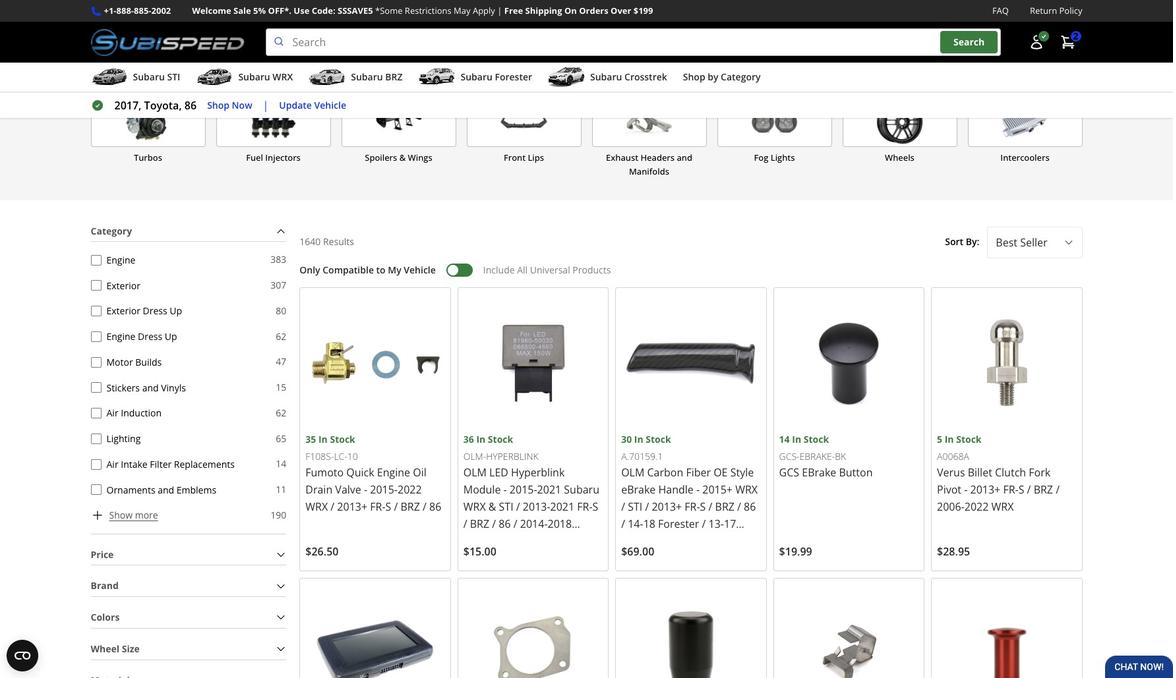 Task type: vqa. For each thing, say whether or not it's contained in the screenshot.


Task type: describe. For each thing, give the bounding box(es) containing it.
olm inside 30 in stock a.70159.1 olm carbon fiber oe style ebrake handle - 2015+ wrx / sti / 2013+ fr-s / brz / 86 / 14-18 forester / 13-17 crosstrek
[[622, 466, 645, 481]]

wheel size
[[91, 643, 140, 656]]

0 vertical spatial |
[[498, 5, 502, 16]]

190
[[271, 509, 287, 522]]

in for ebrake-
[[793, 434, 802, 446]]

single
[[735, 74, 759, 86]]

*some
[[375, 5, 403, 16]]

single disc clutches
[[735, 74, 815, 86]]

single disc clutches image
[[718, 21, 832, 69]]

apply
[[473, 5, 495, 16]]

universal
[[530, 264, 570, 277]]

intercoolers image
[[969, 98, 1082, 147]]

subaru inside 36 in stock olm-hyperblink olm led hyperblink module - 2015-2021 subaru wrx & sti / 2013-2021 fr-s / brz / 86 / 2014-2018 forester / 2013-2017 crosstrek / 2012-2016 impreza / 2010-2014 outback
[[564, 483, 600, 498]]

return policy
[[1031, 5, 1083, 16]]

clip c 86 sidemarker image
[[780, 585, 919, 679]]

welcome sale 5% off*. use code: sssave5
[[192, 5, 373, 16]]

shop for shop by category
[[683, 71, 706, 83]]

show more
[[109, 509, 158, 522]]

up for exterior dress up
[[170, 305, 182, 318]]

subispeed logo image
[[91, 28, 245, 56]]

5
[[938, 434, 943, 446]]

sti for olm led hyperblink module - 2015-2021 subaru wrx & sti / 2013-2021 fr-s / brz / 86 / 2014-2018 forester / 2013-2017 crosstrek / 2012-2016 impreza / 2010-2014 outback
[[499, 500, 514, 515]]

headlights image
[[342, 21, 456, 69]]

wrx inside dropdown button
[[273, 71, 293, 83]]

2006-
[[938, 500, 965, 515]]

exhaust
[[606, 152, 639, 164]]

olm carbon fiber oe style ebrake handle - 2015+ wrx / sti / 2013+ fr-s / brz / 86 / 14-18 forester / 13-17 crosstrek image
[[622, 294, 761, 433]]

2013+ inside 5 in stock a0068a verus billet clutch fork pivot - 2013+ fr-s / brz / 2006-2022 wrx
[[971, 483, 1001, 498]]

Motor Builds button
[[91, 357, 101, 368]]

+1-888-885-2002
[[104, 5, 171, 16]]

14-
[[628, 517, 644, 532]]

air oil separators image
[[844, 21, 957, 69]]

exhaust headers and manifolds
[[606, 152, 693, 178]]

intake
[[121, 458, 148, 471]]

quick
[[347, 466, 375, 481]]

search input field
[[266, 28, 1001, 56]]

headers
[[641, 152, 675, 164]]

plug & play management
[[223, 74, 324, 86]]

crosstrek inside 36 in stock olm-hyperblink olm led hyperblink module - 2015-2021 subaru wrx & sti / 2013-2021 fr-s / brz / 86 / 2014-2018 forester / 2013-2017 crosstrek / 2012-2016 impreza / 2010-2014 outback
[[464, 552, 511, 566]]

86 inside 36 in stock olm-hyperblink olm led hyperblink module - 2015-2021 subaru wrx & sti / 2013-2021 fr-s / brz / 86 / 2014-2018 forester / 2013-2017 crosstrek / 2012-2016 impreza / 2010-2014 outback
[[499, 517, 511, 532]]

gcs ebrake button image
[[780, 294, 919, 433]]

ornaments
[[107, 484, 155, 497]]

engine for engine
[[107, 254, 136, 266]]

- inside 35 in stock f108s-lc-10 fumoto quick engine oil drain valve - 2015-2022 wrx / 2013+ fr-s / brz / 86
[[364, 483, 368, 498]]

fr- inside 30 in stock a.70159.1 olm carbon fiber oe style ebrake handle - 2015+ wrx / sti / 2013+ fr-s / brz / 86 / 14-18 forester / 13-17 crosstrek
[[685, 500, 700, 515]]

stock for verus
[[957, 434, 982, 446]]

management
[[270, 74, 324, 86]]

turbos button
[[91, 98, 206, 179]]

module
[[464, 483, 501, 498]]

wheel size button
[[91, 640, 287, 660]]

wrx inside 30 in stock a.70159.1 olm carbon fiber oe style ebrake handle - 2015+ wrx / sti / 2013+ fr-s / brz / 86 / 14-18 forester / 13-17 crosstrek
[[736, 483, 758, 498]]

& for spoilers
[[400, 152, 406, 164]]

Engine button
[[91, 255, 101, 266]]

$199
[[634, 5, 653, 16]]

brz inside dropdown button
[[385, 71, 403, 83]]

motor
[[107, 356, 133, 369]]

vinyls
[[161, 382, 186, 394]]

sort
[[946, 236, 964, 248]]

383
[[271, 254, 287, 266]]

shop for shop now
[[207, 99, 230, 111]]

on
[[565, 5, 577, 16]]

exhaust headers and manifolds button
[[592, 98, 707, 179]]

wrx inside 36 in stock olm-hyperblink olm led hyperblink module - 2015-2021 subaru wrx & sti / 2013-2021 fr-s / brz / 86 / 2014-2018 forester / 2013-2017 crosstrek / 2012-2016 impreza / 2010-2014 outback
[[464, 500, 486, 515]]

exhaust headers and manifolds image
[[593, 98, 706, 147]]

fuel injectors image
[[217, 98, 330, 147]]

2022 inside 35 in stock f108s-lc-10 fumoto quick engine oil drain valve - 2015-2022 wrx / 2013+ fr-s / brz / 86
[[398, 483, 422, 498]]

11
[[276, 484, 287, 496]]

play
[[251, 74, 268, 86]]

forester inside 30 in stock a.70159.1 olm carbon fiber oe style ebrake handle - 2015+ wrx / sti / 2013+ fr-s / brz / 86 / 14-18 forester / 13-17 crosstrek
[[659, 517, 700, 532]]

size
[[122, 643, 140, 656]]

fuel
[[246, 152, 263, 164]]

14 for 14
[[276, 458, 287, 471]]

air for air intake filter replacements
[[107, 458, 118, 471]]

my
[[388, 264, 402, 277]]

faq link
[[993, 4, 1009, 18]]

button
[[840, 466, 873, 481]]

exhausts
[[147, 74, 184, 86]]

ebrake
[[622, 483, 656, 498]]

wrx inside 35 in stock f108s-lc-10 fumoto quick engine oil drain valve - 2015-2022 wrx / 2013+ fr-s / brz / 86
[[306, 500, 328, 515]]

+1-
[[104, 5, 116, 16]]

a subaru crosstrek thumbnail image image
[[548, 67, 585, 87]]

$15.00
[[464, 545, 497, 560]]

hyperblink
[[511, 466, 565, 481]]

coilovers image
[[593, 21, 706, 69]]

Stickers and Vinyls button
[[91, 383, 101, 393]]

s inside 30 in stock a.70159.1 olm carbon fiber oe style ebrake handle - 2015+ wrx / sti / 2013+ fr-s / brz / 86 / 14-18 forester / 13-17 crosstrek
[[700, 500, 706, 515]]

headlights button
[[341, 20, 456, 87]]

return policy link
[[1031, 4, 1083, 18]]

f108s-
[[306, 450, 334, 463]]

openflash tuning tablet oft 2.0 version 2 - 2013-2016 scion frs / 2013-2022 subaru brz / toyota 86 image
[[306, 585, 445, 679]]

36
[[464, 434, 474, 446]]

a subaru wrx thumbnail image image
[[196, 67, 233, 87]]

in for olm
[[635, 434, 644, 446]]

36 in stock olm-hyperblink olm led hyperblink module - 2015-2021 subaru wrx & sti / 2013-2021 fr-s / brz / 86 / 2014-2018 forester / 2013-2017 crosstrek / 2012-2016 impreza / 2010-2014 outback
[[464, 434, 600, 601]]

emblems
[[177, 484, 216, 497]]

- inside 36 in stock olm-hyperblink olm led hyperblink module - 2015-2021 subaru wrx & sti / 2013-2021 fr-s / brz / 86 / 2014-2018 forester / 2013-2017 crosstrek / 2012-2016 impreza / 2010-2014 outback
[[504, 483, 507, 498]]

sale
[[234, 5, 251, 16]]

faq
[[993, 5, 1009, 16]]

catback exhausts
[[112, 74, 184, 86]]

category
[[721, 71, 761, 83]]

35 in stock f108s-lc-10 fumoto quick engine oil drain valve - 2015-2022 wrx / 2013+ fr-s / brz / 86
[[306, 434, 442, 515]]

free
[[505, 5, 523, 16]]

by
[[708, 71, 719, 83]]

Select... button
[[988, 227, 1083, 259]]

brand
[[91, 580, 119, 593]]

price
[[91, 549, 114, 561]]

catback exhausts image
[[91, 21, 205, 69]]

17
[[724, 517, 736, 532]]

62 for air induction
[[276, 407, 287, 419]]

button image
[[1029, 34, 1045, 50]]

sssave5
[[338, 5, 373, 16]]

wheels image
[[844, 98, 957, 147]]

bk
[[835, 450, 847, 463]]

olm inside 36 in stock olm-hyperblink olm led hyperblink module - 2015-2021 subaru wrx & sti / 2013-2021 fr-s / brz / 86 / 2014-2018 forester / 2013-2017 crosstrek / 2012-2016 impreza / 2010-2014 outback
[[464, 466, 487, 481]]

1 vertical spatial |
[[263, 98, 269, 113]]

only compatible to my vehicle
[[300, 264, 436, 277]]

a.70159.1
[[622, 450, 663, 463]]

2 button
[[1054, 29, 1083, 56]]

subaru forester button
[[419, 65, 532, 92]]

update vehicle button
[[279, 98, 346, 113]]

show more button
[[91, 509, 158, 524]]

results
[[323, 236, 354, 248]]

toyota,
[[144, 98, 182, 113]]

14 for 14 in stock gcs-ebrake-bk gcs ebrake button
[[780, 434, 790, 446]]

lights
[[521, 74, 543, 86]]

only
[[300, 264, 320, 277]]

catback exhausts button
[[91, 20, 206, 87]]

disc
[[761, 74, 778, 86]]

manifolds
[[629, 166, 670, 178]]

80
[[276, 305, 287, 317]]

a subaru brz thumbnail image image
[[309, 67, 346, 87]]

2015- inside 36 in stock olm-hyperblink olm led hyperblink module - 2015-2021 subaru wrx & sti / 2013-2021 fr-s / brz / 86 / 2014-2018 forester / 2013-2017 crosstrek / 2012-2016 impreza / 2010-2014 outback
[[510, 483, 537, 498]]

2015- inside 35 in stock f108s-lc-10 fumoto quick engine oil drain valve - 2015-2022 wrx / 2013+ fr-s / brz / 86
[[370, 483, 398, 498]]

& for plug
[[243, 74, 249, 86]]

tomei type-s duracon shift knob - 2004+ wrx / sti / 2013+ fr-s / brz / 86 image
[[622, 585, 761, 679]]

0 vertical spatial 2021
[[537, 483, 562, 498]]

2022 inside 5 in stock a0068a verus billet clutch fork pivot - 2013+ fr-s / brz / 2006-2022 wrx
[[965, 500, 989, 515]]

crosstrek inside 30 in stock a.70159.1 olm carbon fiber oe style ebrake handle - 2015+ wrx / sti / 2013+ fr-s / brz / 86 / 14-18 forester / 13-17 crosstrek
[[622, 535, 669, 549]]

wheels button
[[843, 98, 958, 179]]

2017
[[542, 535, 566, 549]]

turbos image
[[91, 98, 205, 147]]

2013+ for olm carbon fiber oe style ebrake handle - 2015+ wrx / sti / 2013+ fr-s / brz / 86 / 14-18 forester / 13-17 crosstrek
[[652, 500, 682, 515]]

s inside 35 in stock f108s-lc-10 fumoto quick engine oil drain valve - 2015-2022 wrx / 2013+ fr-s / brz / 86
[[386, 500, 391, 515]]

47
[[276, 356, 287, 368]]

stock for lc-
[[330, 434, 355, 446]]

2010-
[[513, 569, 541, 583]]

+1-888-885-2002 link
[[104, 4, 171, 18]]

s inside 5 in stock a0068a verus billet clutch fork pivot - 2013+ fr-s / brz / 2006-2022 wrx
[[1019, 483, 1025, 498]]



Task type: locate. For each thing, give the bounding box(es) containing it.
dress up engine dress up
[[143, 305, 167, 318]]

olm led hyperblink module - 2015-2021 subaru wrx & sti / 2013-2021 fr-s / brz / 86 / 2014-2018 forester / 2013-2017 crosstrek / 2012-2016 impreza / 2010-2014 outback image
[[464, 294, 603, 433]]

62
[[276, 330, 287, 343], [276, 407, 287, 419]]

$26.50
[[306, 545, 339, 560]]

air for air induction
[[107, 407, 118, 420]]

style
[[731, 466, 754, 481]]

air right air intake filter replacements button
[[107, 458, 118, 471]]

| right now
[[263, 98, 269, 113]]

spoilers
[[365, 152, 397, 164]]

clutch
[[996, 466, 1027, 481]]

forester
[[495, 71, 532, 83], [659, 517, 700, 532], [464, 535, 505, 549]]

0 vertical spatial and
[[677, 152, 693, 164]]

vehicle
[[314, 99, 346, 111], [404, 264, 436, 277]]

fuel injectors button
[[216, 98, 331, 179]]

& left wings
[[400, 152, 406, 164]]

0 vertical spatial dress
[[143, 305, 167, 318]]

headlights
[[377, 74, 421, 86]]

turbos
[[134, 152, 162, 164]]

vehicle down a subaru brz thumbnail image
[[314, 99, 346, 111]]

4 - from the left
[[965, 483, 968, 498]]

exterior
[[107, 279, 140, 292], [107, 305, 140, 318]]

4 in from the left
[[793, 434, 802, 446]]

885-
[[134, 5, 151, 16]]

fr- inside 36 in stock olm-hyperblink olm led hyperblink module - 2015-2021 subaru wrx & sti / 2013-2021 fr-s / brz / 86 / 2014-2018 forester / 2013-2017 crosstrek / 2012-2016 impreza / 2010-2014 outback
[[577, 500, 593, 515]]

2015- down quick
[[370, 483, 398, 498]]

in right 5
[[945, 434, 954, 446]]

1640 results
[[300, 236, 354, 248]]

2 vertical spatial forester
[[464, 535, 505, 549]]

1 horizontal spatial sti
[[499, 500, 514, 515]]

0 vertical spatial crosstrek
[[625, 71, 668, 83]]

3 - from the left
[[697, 483, 700, 498]]

1 vertical spatial engine
[[107, 331, 136, 343]]

0 vertical spatial 62
[[276, 330, 287, 343]]

subaru for subaru sti
[[133, 71, 165, 83]]

now
[[232, 99, 252, 111]]

plug & play management button
[[216, 20, 331, 87]]

verus billet clutch fork pivot - 2013+ fr-s / brz / 2006-2022 wrx image
[[938, 294, 1077, 433]]

brz inside 5 in stock a0068a verus billet clutch fork pivot - 2013+ fr-s / brz / 2006-2022 wrx
[[1034, 483, 1054, 498]]

3 stock from the left
[[646, 434, 671, 446]]

crosstrek inside dropdown button
[[625, 71, 668, 83]]

subaru for subaru brz
[[351, 71, 383, 83]]

0 vertical spatial shop
[[683, 71, 706, 83]]

valve
[[335, 483, 361, 498]]

2014-
[[520, 517, 548, 532]]

wrx inside 5 in stock a0068a verus billet clutch fork pivot - 2013+ fr-s / brz / 2006-2022 wrx
[[992, 500, 1014, 515]]

engine left oil
[[377, 466, 410, 481]]

in for hyperblink
[[477, 434, 486, 446]]

fumoto
[[306, 466, 344, 481]]

0 vertical spatial &
[[243, 74, 249, 86]]

1 vertical spatial exterior
[[107, 305, 140, 318]]

brz up 17 at bottom right
[[716, 500, 735, 515]]

impreza
[[464, 569, 504, 583]]

& left play
[[243, 74, 249, 86]]

62 down 15
[[276, 407, 287, 419]]

1 stock from the left
[[330, 434, 355, 446]]

products
[[573, 264, 611, 277]]

spoilers & wings image
[[342, 98, 456, 147]]

86 inside 35 in stock f108s-lc-10 fumoto quick engine oil drain valve - 2015-2022 wrx / 2013+ fr-s / brz / 86
[[430, 500, 442, 515]]

wrx right play
[[273, 71, 293, 83]]

wheel
[[91, 643, 119, 656]]

0 vertical spatial engine
[[107, 254, 136, 266]]

0 horizontal spatial olm
[[464, 466, 487, 481]]

fog lights
[[754, 152, 795, 164]]

subaru sti
[[133, 71, 180, 83]]

5%
[[253, 5, 266, 16]]

2021 up 2018
[[551, 500, 575, 515]]

2 horizontal spatial 2013+
[[971, 483, 1001, 498]]

s
[[1019, 483, 1025, 498], [386, 500, 391, 515], [593, 500, 599, 515], [700, 500, 706, 515]]

brz inside 36 in stock olm-hyperblink olm led hyperblink module - 2015-2021 subaru wrx & sti / 2013-2021 fr-s / brz / 86 / 2014-2018 forester / 2013-2017 crosstrek / 2012-2016 impreza / 2010-2014 outback
[[470, 517, 490, 532]]

oe
[[714, 466, 728, 481]]

shop inside dropdown button
[[683, 71, 706, 83]]

brz down fork
[[1034, 483, 1054, 498]]

billet
[[968, 466, 993, 481]]

subaru for subaru wrx
[[238, 71, 270, 83]]

exterior right exterior dress up button on the left top of page
[[107, 305, 140, 318]]

1 horizontal spatial 2015-
[[510, 483, 537, 498]]

15
[[276, 381, 287, 394]]

orders
[[579, 5, 609, 16]]

0 horizontal spatial sti
[[167, 71, 180, 83]]

open widget image
[[7, 641, 38, 672]]

& inside button
[[243, 74, 249, 86]]

14 up 'gcs-'
[[780, 434, 790, 446]]

2 vertical spatial &
[[489, 500, 496, 515]]

search button
[[941, 31, 998, 53]]

and left vinyls in the left of the page
[[142, 382, 159, 394]]

2 horizontal spatial sti
[[628, 500, 643, 515]]

subaru wrx
[[238, 71, 293, 83]]

engine inside 35 in stock f108s-lc-10 fumoto quick engine oil drain valve - 2015-2022 wrx / 2013+ fr-s / brz / 86
[[377, 466, 410, 481]]

handle
[[659, 483, 694, 498]]

and down air intake filter replacements
[[158, 484, 174, 497]]

2013+ down the handle
[[652, 500, 682, 515]]

Air Intake Filter Replacements button
[[91, 460, 101, 470]]

& inside 36 in stock olm-hyperblink olm led hyperblink module - 2015-2021 subaru wrx & sti / 2013-2021 fr-s / brz / 86 / 2014-2018 forester / 2013-2017 crosstrek / 2012-2016 impreza / 2010-2014 outback
[[489, 500, 496, 515]]

1 vertical spatial air
[[107, 458, 118, 471]]

air right air induction button
[[107, 407, 118, 420]]

2 vertical spatial and
[[158, 484, 174, 497]]

1 exterior from the top
[[107, 279, 140, 292]]

2013+ down 'billet'
[[971, 483, 1001, 498]]

1 horizontal spatial shop
[[683, 71, 706, 83]]

forester inside "dropdown button"
[[495, 71, 532, 83]]

Air Induction button
[[91, 408, 101, 419]]

2013+ inside 35 in stock f108s-lc-10 fumoto quick engine oil drain valve - 2015-2022 wrx / 2013+ fr-s / brz / 86
[[337, 500, 368, 515]]

14 inside 14 in stock gcs-ebrake-bk gcs ebrake button
[[780, 434, 790, 446]]

1 vertical spatial forester
[[659, 517, 700, 532]]

up for engine dress up
[[165, 331, 177, 343]]

fr- inside 35 in stock f108s-lc-10 fumoto quick engine oil drain valve - 2015-2022 wrx / 2013+ fr-s / brz / 86
[[370, 500, 386, 515]]

lc-
[[334, 450, 348, 463]]

stock for hyperblink
[[488, 434, 513, 446]]

in inside 14 in stock gcs-ebrake-bk gcs ebrake button
[[793, 434, 802, 446]]

wrx down drain
[[306, 500, 328, 515]]

forester inside 36 in stock olm-hyperblink olm led hyperblink module - 2015-2021 subaru wrx & sti / 2013-2021 fr-s / brz / 86 / 2014-2018 forester / 2013-2017 crosstrek / 2012-2016 impreza / 2010-2014 outback
[[464, 535, 505, 549]]

stock for ebrake-
[[804, 434, 829, 446]]

and right the headers
[[677, 152, 693, 164]]

shop now
[[207, 99, 252, 111]]

stock up "a0068a"
[[957, 434, 982, 446]]

0 vertical spatial forester
[[495, 71, 532, 83]]

Exterior button
[[91, 281, 101, 291]]

sti down module
[[499, 500, 514, 515]]

in right 30
[[635, 434, 644, 446]]

0 horizontal spatial shop
[[207, 99, 230, 111]]

1 vertical spatial up
[[165, 331, 177, 343]]

off*.
[[268, 5, 292, 16]]

1 vertical spatial 62
[[276, 407, 287, 419]]

olm
[[464, 466, 487, 481], [622, 466, 645, 481]]

2017,
[[114, 98, 141, 113]]

- right valve
[[364, 483, 368, 498]]

gcs-
[[780, 450, 800, 463]]

sti for olm carbon fiber oe style ebrake handle - 2015+ wrx / sti / 2013+ fr-s / brz / 86 / 14-18 forester / 13-17 crosstrek
[[628, 500, 643, 515]]

s inside 36 in stock olm-hyperblink olm led hyperblink module - 2015-2021 subaru wrx & sti / 2013-2021 fr-s / brz / 86 / 2014-2018 forester / 2013-2017 crosstrek / 2012-2016 impreza / 2010-2014 outback
[[593, 500, 599, 515]]

more
[[135, 509, 158, 522]]

3 in from the left
[[635, 434, 644, 446]]

& inside 'button'
[[400, 152, 406, 164]]

subaru for subaru forester
[[461, 71, 493, 83]]

oil
[[413, 466, 427, 481]]

wheels
[[885, 152, 915, 164]]

-
[[364, 483, 368, 498], [504, 483, 507, 498], [697, 483, 700, 498], [965, 483, 968, 498]]

2013+
[[971, 483, 1001, 498], [337, 500, 368, 515], [652, 500, 682, 515]]

stock up a.70159.1
[[646, 434, 671, 446]]

30
[[622, 434, 632, 446]]

2022 down 'billet'
[[965, 500, 989, 515]]

search
[[954, 36, 985, 48]]

5 stock from the left
[[957, 434, 982, 446]]

engine right engine "button"
[[107, 254, 136, 266]]

Engine Dress Up button
[[91, 332, 101, 342]]

1 vertical spatial 2013-
[[514, 535, 542, 549]]

over
[[611, 5, 632, 16]]

14 down 65
[[276, 458, 287, 471]]

2017, toyota, 86
[[114, 98, 197, 113]]

1 2015- from the left
[[370, 483, 398, 498]]

sti inside dropdown button
[[167, 71, 180, 83]]

in right 36
[[477, 434, 486, 446]]

2013+ down valve
[[337, 500, 368, 515]]

in inside 36 in stock olm-hyperblink olm led hyperblink module - 2015-2021 subaru wrx & sti / 2013-2021 fr-s / brz / 86 / 2014-2018 forester / 2013-2017 crosstrek / 2012-2016 impreza / 2010-2014 outback
[[477, 434, 486, 446]]

sti up 14-
[[628, 500, 643, 515]]

sti inside 30 in stock a.70159.1 olm carbon fiber oe style ebrake handle - 2015+ wrx / sti / 2013+ fr-s / brz / 86 / 14-18 forester / 13-17 crosstrek
[[628, 500, 643, 515]]

2002
[[151, 5, 171, 16]]

1 horizontal spatial 2022
[[965, 500, 989, 515]]

- down fiber
[[697, 483, 700, 498]]

sort by:
[[946, 236, 980, 248]]

sti inside 36 in stock olm-hyperblink olm led hyperblink module - 2015-2021 subaru wrx & sti / 2013-2021 fr-s / brz / 86 / 2014-2018 forester / 2013-2017 crosstrek / 2012-2016 impreza / 2010-2014 outback
[[499, 500, 514, 515]]

in for verus
[[945, 434, 954, 446]]

fumoto quick engine oil drain valve - 2015-2022 wrx / 2013+ fr-s / brz / 86 image
[[306, 294, 445, 433]]

- inside 5 in stock a0068a verus billet clutch fork pivot - 2013+ fr-s / brz / 2006-2022 wrx
[[965, 483, 968, 498]]

2 exterior from the top
[[107, 305, 140, 318]]

brz inside 35 in stock f108s-lc-10 fumoto quick engine oil drain valve - 2015-2022 wrx / 2013+ fr-s / brz / 86
[[401, 500, 420, 515]]

in inside 35 in stock f108s-lc-10 fumoto quick engine oil drain valve - 2015-2022 wrx / 2013+ fr-s / brz / 86
[[319, 434, 328, 446]]

1 vertical spatial dress
[[138, 331, 162, 343]]

and for 15
[[142, 382, 159, 394]]

0 vertical spatial 14
[[780, 434, 790, 446]]

2 horizontal spatial &
[[489, 500, 496, 515]]

olm down olm-
[[464, 466, 487, 481]]

2 olm from the left
[[622, 466, 645, 481]]

1 horizontal spatial vehicle
[[404, 264, 436, 277]]

exterior for exterior dress up
[[107, 305, 140, 318]]

0 vertical spatial exterior
[[107, 279, 140, 292]]

crosstrek down the 18
[[622, 535, 669, 549]]

compatible
[[323, 264, 374, 277]]

2013-
[[523, 500, 551, 515], [514, 535, 542, 549]]

wrx down clutch
[[992, 500, 1014, 515]]

front lips button
[[467, 98, 582, 179]]

2013- up 2014-
[[523, 500, 551, 515]]

brz down headlights image
[[385, 71, 403, 83]]

select... image
[[1064, 237, 1074, 248]]

dress for exterior
[[143, 305, 167, 318]]

62 up "47"
[[276, 330, 287, 343]]

1 vertical spatial 2021
[[551, 500, 575, 515]]

14 in stock gcs-ebrake-bk gcs ebrake button
[[780, 434, 873, 481]]

shop left now
[[207, 99, 230, 111]]

2 2015- from the left
[[510, 483, 537, 498]]

brz up $15.00
[[470, 517, 490, 532]]

ornaments and emblems
[[107, 484, 216, 497]]

0 horizontal spatial 2022
[[398, 483, 422, 498]]

0 vertical spatial 2013-
[[523, 500, 551, 515]]

2 vertical spatial crosstrek
[[464, 552, 511, 566]]

0 horizontal spatial &
[[243, 74, 249, 86]]

2 air from the top
[[107, 458, 118, 471]]

0 vertical spatial up
[[170, 305, 182, 318]]

stock up ebrake- at the right of the page
[[804, 434, 829, 446]]

in right '35'
[[319, 434, 328, 446]]

pivot
[[938, 483, 962, 498]]

sti up toyota,
[[167, 71, 180, 83]]

1 in from the left
[[319, 434, 328, 446]]

up up engine dress up
[[170, 305, 182, 318]]

vehicle inside button
[[314, 99, 346, 111]]

stock inside 5 in stock a0068a verus billet clutch fork pivot - 2013+ fr-s / brz / 2006-2022 wrx
[[957, 434, 982, 446]]

fog lights image
[[718, 98, 832, 147]]

2013- up 2012-
[[514, 535, 542, 549]]

olm up ebrake
[[622, 466, 645, 481]]

in for lc-
[[319, 434, 328, 446]]

& down module
[[489, 500, 496, 515]]

0 vertical spatial air
[[107, 407, 118, 420]]

to
[[376, 264, 386, 277]]

stock inside 35 in stock f108s-lc-10 fumoto quick engine oil drain valve - 2015-2022 wrx / 2013+ fr-s / brz / 86
[[330, 434, 355, 446]]

fork
[[1029, 466, 1051, 481]]

subaru brz
[[351, 71, 403, 83]]

subaru inside "dropdown button"
[[461, 71, 493, 83]]

1 vertical spatial 2022
[[965, 500, 989, 515]]

by:
[[966, 236, 980, 248]]

0 vertical spatial vehicle
[[314, 99, 346, 111]]

2013+ for fumoto quick engine oil drain valve - 2015-2022 wrx / 2013+ fr-s / brz / 86
[[337, 500, 368, 515]]

65
[[276, 432, 287, 445]]

1 vertical spatial crosstrek
[[622, 535, 669, 549]]

tail lights button
[[467, 20, 582, 87]]

sti
[[167, 71, 180, 83], [499, 500, 514, 515], [628, 500, 643, 515]]

86
[[185, 98, 197, 113], [430, 500, 442, 515], [744, 500, 756, 515], [499, 517, 511, 532]]

engine right engine dress up button
[[107, 331, 136, 343]]

2
[[1074, 30, 1079, 42]]

fiber
[[686, 466, 711, 481]]

- down led
[[504, 483, 507, 498]]

2 - from the left
[[504, 483, 507, 498]]

1 horizontal spatial 14
[[780, 434, 790, 446]]

catback
[[112, 74, 145, 86]]

1 horizontal spatial &
[[400, 152, 406, 164]]

vehicle right my
[[404, 264, 436, 277]]

2 62 from the top
[[276, 407, 287, 419]]

1 vertical spatial vehicle
[[404, 264, 436, 277]]

air induction
[[107, 407, 162, 420]]

2022 down oil
[[398, 483, 422, 498]]

in up 'gcs-'
[[793, 434, 802, 446]]

in inside 30 in stock a.70159.1 olm carbon fiber oe style ebrake handle - 2015+ wrx / sti / 2013+ fr-s / brz / 86 / 14-18 forester / 13-17 crosstrek
[[635, 434, 644, 446]]

1 62 from the top
[[276, 330, 287, 343]]

1 horizontal spatial olm
[[622, 466, 645, 481]]

- right pivot
[[965, 483, 968, 498]]

subaru
[[133, 71, 165, 83], [238, 71, 270, 83], [351, 71, 383, 83], [461, 71, 493, 83], [591, 71, 622, 83], [564, 483, 600, 498]]

up down exterior dress up
[[165, 331, 177, 343]]

2021
[[537, 483, 562, 498], [551, 500, 575, 515]]

front lips image
[[467, 98, 581, 147]]

Ornaments and Emblems button
[[91, 485, 101, 496]]

colors
[[91, 612, 120, 624]]

category
[[91, 225, 132, 237]]

stock up hyperblink
[[488, 434, 513, 446]]

2 vertical spatial engine
[[377, 466, 410, 481]]

1 horizontal spatial 2013+
[[652, 500, 682, 515]]

2021 down hyperblink
[[537, 483, 562, 498]]

in inside 5 in stock a0068a verus billet clutch fork pivot - 2013+ fr-s / brz / 2006-2022 wrx
[[945, 434, 954, 446]]

fr- inside 5 in stock a0068a verus billet clutch fork pivot - 2013+ fr-s / brz / 2006-2022 wrx
[[1004, 483, 1019, 498]]

1 - from the left
[[364, 483, 368, 498]]

1 olm from the left
[[464, 466, 487, 481]]

dress up builds
[[138, 331, 162, 343]]

Lighting button
[[91, 434, 101, 445]]

wrx down module
[[464, 500, 486, 515]]

crosstrek down the coilovers image
[[625, 71, 668, 83]]

0 horizontal spatial vehicle
[[314, 99, 346, 111]]

front lips
[[504, 152, 544, 164]]

| left free
[[498, 5, 502, 16]]

and for 11
[[158, 484, 174, 497]]

2013+ inside 30 in stock a.70159.1 olm carbon fiber oe style ebrake handle - 2015+ wrx / sti / 2013+ fr-s / brz / 86 / 14-18 forester / 13-17 crosstrek
[[652, 500, 682, 515]]

0 vertical spatial 2022
[[398, 483, 422, 498]]

0 horizontal spatial 14
[[276, 458, 287, 471]]

$28.95
[[938, 545, 971, 560]]

lighting
[[107, 433, 141, 445]]

fuel injectors
[[246, 152, 301, 164]]

0 horizontal spatial 2015-
[[370, 483, 398, 498]]

a subaru forester thumbnail image image
[[419, 67, 456, 87]]

stock for olm
[[646, 434, 671, 446]]

engine dress up
[[107, 331, 177, 343]]

stock inside 36 in stock olm-hyperblink olm led hyperblink module - 2015-2021 subaru wrx & sti / 2013-2021 fr-s / brz / 86 / 2014-2018 forester / 2013-2017 crosstrek / 2012-2016 impreza / 2010-2014 outback
[[488, 434, 513, 446]]

62 for engine dress up
[[276, 330, 287, 343]]

0 horizontal spatial 2013+
[[337, 500, 368, 515]]

grimmspeed turbo to downpipe gasket - 2015-2021 subaru wrx image
[[464, 585, 603, 679]]

tail lights
[[505, 74, 543, 86]]

1 air from the top
[[107, 407, 118, 420]]

dress for engine
[[138, 331, 162, 343]]

tail lights image
[[467, 21, 581, 69]]

cusco e-brake replacement button (red, blue, silver) - 2015+ wrx / 2015+ sti-red image
[[938, 585, 1077, 679]]

include
[[484, 264, 515, 277]]

shop left by
[[683, 71, 706, 83]]

exterior for exterior
[[107, 279, 140, 292]]

exterior right exterior button
[[107, 279, 140, 292]]

subaru forester
[[461, 71, 532, 83]]

subaru crosstrek button
[[548, 65, 668, 92]]

stock up lc-
[[330, 434, 355, 446]]

1640
[[300, 236, 321, 248]]

- inside 30 in stock a.70159.1 olm carbon fiber oe style ebrake handle - 2015+ wrx / sti / 2013+ fr-s / brz / 86 / 14-18 forester / 13-17 crosstrek
[[697, 483, 700, 498]]

1 horizontal spatial |
[[498, 5, 502, 16]]

1 vertical spatial &
[[400, 152, 406, 164]]

2015- down hyperblink
[[510, 483, 537, 498]]

2 in from the left
[[477, 434, 486, 446]]

and inside exhaust headers and manifolds
[[677, 152, 693, 164]]

brz down oil
[[401, 500, 420, 515]]

brz inside 30 in stock a.70159.1 olm carbon fiber oe style ebrake handle - 2015+ wrx / sti / 2013+ fr-s / brz / 86 / 14-18 forester / 13-17 crosstrek
[[716, 500, 735, 515]]

drain
[[306, 483, 333, 498]]

stock inside 14 in stock gcs-ebrake-bk gcs ebrake button
[[804, 434, 829, 446]]

1 vertical spatial shop
[[207, 99, 230, 111]]

engine for engine dress up
[[107, 331, 136, 343]]

a subaru sti thumbnail image image
[[91, 67, 128, 87]]

0 horizontal spatial |
[[263, 98, 269, 113]]

crosstrek up impreza
[[464, 552, 511, 566]]

wrx down style
[[736, 483, 758, 498]]

oil pans image
[[969, 21, 1082, 69]]

plug & play management image
[[217, 21, 330, 69]]

tail
[[505, 74, 519, 86]]

4 stock from the left
[[804, 434, 829, 446]]

stock inside 30 in stock a.70159.1 olm carbon fiber oe style ebrake handle - 2015+ wrx / sti / 2013+ fr-s / brz / 86 / 14-18 forester / 13-17 crosstrek
[[646, 434, 671, 446]]

subaru for subaru crosstrek
[[591, 71, 622, 83]]

86 inside 30 in stock a.70159.1 olm carbon fiber oe style ebrake handle - 2015+ wrx / sti / 2013+ fr-s / brz / 86 / 14-18 forester / 13-17 crosstrek
[[744, 500, 756, 515]]

Exterior Dress Up button
[[91, 306, 101, 317]]

5 in from the left
[[945, 434, 954, 446]]

2 stock from the left
[[488, 434, 513, 446]]

lights
[[771, 152, 795, 164]]

fr-
[[1004, 483, 1019, 498], [370, 500, 386, 515], [577, 500, 593, 515], [685, 500, 700, 515]]

1 vertical spatial and
[[142, 382, 159, 394]]

1 vertical spatial 14
[[276, 458, 287, 471]]



